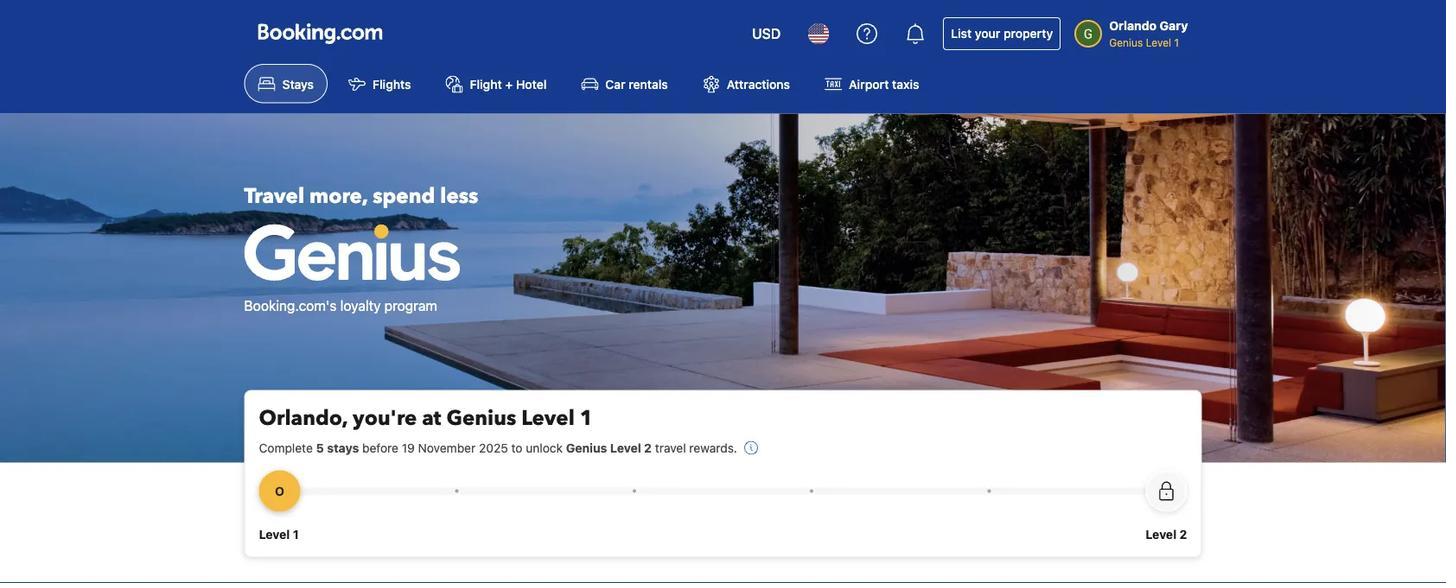 Task type: describe. For each thing, give the bounding box(es) containing it.
spend
[[373, 182, 435, 211]]

+
[[505, 77, 513, 91]]

attractions link
[[689, 64, 804, 103]]

0 horizontal spatial genius
[[447, 405, 516, 433]]

1 horizontal spatial 2
[[1180, 527, 1188, 542]]

stays link
[[244, 64, 328, 103]]

to
[[512, 441, 523, 455]]

stays
[[327, 441, 359, 455]]

genius inside orlando gary genius level 1
[[1110, 36, 1143, 48]]

level 2
[[1146, 527, 1188, 542]]

usd button
[[742, 13, 791, 54]]

attractions
[[727, 77, 790, 91]]

complete 5 stays before 19 november 2025 to unlock genius level 2 travel rewards.
[[259, 441, 738, 455]]

booking.com's
[[244, 297, 337, 314]]

1 inside orlando gary genius level 1
[[1175, 36, 1180, 48]]

2025
[[479, 441, 508, 455]]

at
[[422, 405, 441, 433]]

flight
[[470, 77, 502, 91]]

travel more, spend less
[[244, 182, 479, 211]]

you're
[[353, 405, 417, 433]]

stays
[[282, 77, 314, 91]]

orlando gary genius level 1
[[1110, 19, 1189, 48]]

o
[[275, 484, 284, 498]]

1 vertical spatial 1
[[580, 405, 593, 433]]

usd
[[752, 26, 781, 42]]

gary
[[1160, 19, 1189, 33]]

car
[[606, 77, 626, 91]]

before
[[362, 441, 399, 455]]

travel
[[244, 182, 304, 211]]



Task type: vqa. For each thing, say whether or not it's contained in the screenshot.
the bottommost our
no



Task type: locate. For each thing, give the bounding box(es) containing it.
2 vertical spatial genius
[[566, 441, 607, 455]]

november
[[418, 441, 476, 455]]

less
[[440, 182, 479, 211]]

hotel
[[516, 77, 547, 91]]

2 vertical spatial 1
[[293, 527, 299, 542]]

flights link
[[335, 64, 425, 103]]

unlock
[[526, 441, 563, 455]]

car rentals
[[606, 77, 668, 91]]

complete
[[259, 441, 313, 455]]

genius down orlando on the right top of the page
[[1110, 36, 1143, 48]]

genius right unlock at the left bottom of the page
[[566, 441, 607, 455]]

1 vertical spatial 2
[[1180, 527, 1188, 542]]

1 horizontal spatial 1
[[580, 405, 593, 433]]

2 horizontal spatial genius
[[1110, 36, 1143, 48]]

genius up 2025
[[447, 405, 516, 433]]

list your property
[[951, 26, 1053, 41]]

airport
[[849, 77, 889, 91]]

orlando
[[1110, 19, 1157, 33]]

0 vertical spatial genius
[[1110, 36, 1143, 48]]

19
[[402, 441, 415, 455]]

1 vertical spatial genius
[[447, 405, 516, 433]]

genius image
[[244, 224, 460, 281], [244, 224, 460, 281]]

genius
[[1110, 36, 1143, 48], [447, 405, 516, 433], [566, 441, 607, 455]]

1 horizontal spatial genius
[[566, 441, 607, 455]]

5
[[316, 441, 324, 455]]

your
[[975, 26, 1001, 41]]

airport taxis
[[849, 77, 920, 91]]

property
[[1004, 26, 1053, 41]]

flight + hotel
[[470, 77, 547, 91]]

level
[[1146, 36, 1172, 48], [522, 405, 575, 433], [610, 441, 641, 455], [259, 527, 290, 542], [1146, 527, 1177, 542]]

rentals
[[629, 77, 668, 91]]

meter
[[280, 488, 1167, 495]]

airport taxis link
[[811, 64, 933, 103]]

2 horizontal spatial 1
[[1175, 36, 1180, 48]]

0 vertical spatial 1
[[1175, 36, 1180, 48]]

0 vertical spatial 2
[[644, 441, 652, 455]]

0 horizontal spatial 1
[[293, 527, 299, 542]]

1
[[1175, 36, 1180, 48], [580, 405, 593, 433], [293, 527, 299, 542]]

program
[[384, 297, 438, 314]]

flight + hotel link
[[432, 64, 561, 103]]

orlando,
[[259, 405, 348, 433]]

car rentals link
[[568, 64, 682, 103]]

flights
[[373, 77, 411, 91]]

list your property link
[[944, 17, 1061, 50]]

list
[[951, 26, 972, 41]]

travel
[[655, 441, 686, 455]]

booking.com's loyalty program
[[244, 297, 438, 314]]

taxis
[[892, 77, 920, 91]]

loyalty
[[340, 297, 381, 314]]

orlando, you're at genius level 1
[[259, 405, 593, 433]]

2
[[644, 441, 652, 455], [1180, 527, 1188, 542]]

booking.com online hotel reservations image
[[258, 23, 383, 44]]

0 horizontal spatial 2
[[644, 441, 652, 455]]

level inside orlando gary genius level 1
[[1146, 36, 1172, 48]]

level 1
[[259, 527, 299, 542]]

rewards.
[[690, 441, 738, 455]]

more,
[[310, 182, 368, 211]]



